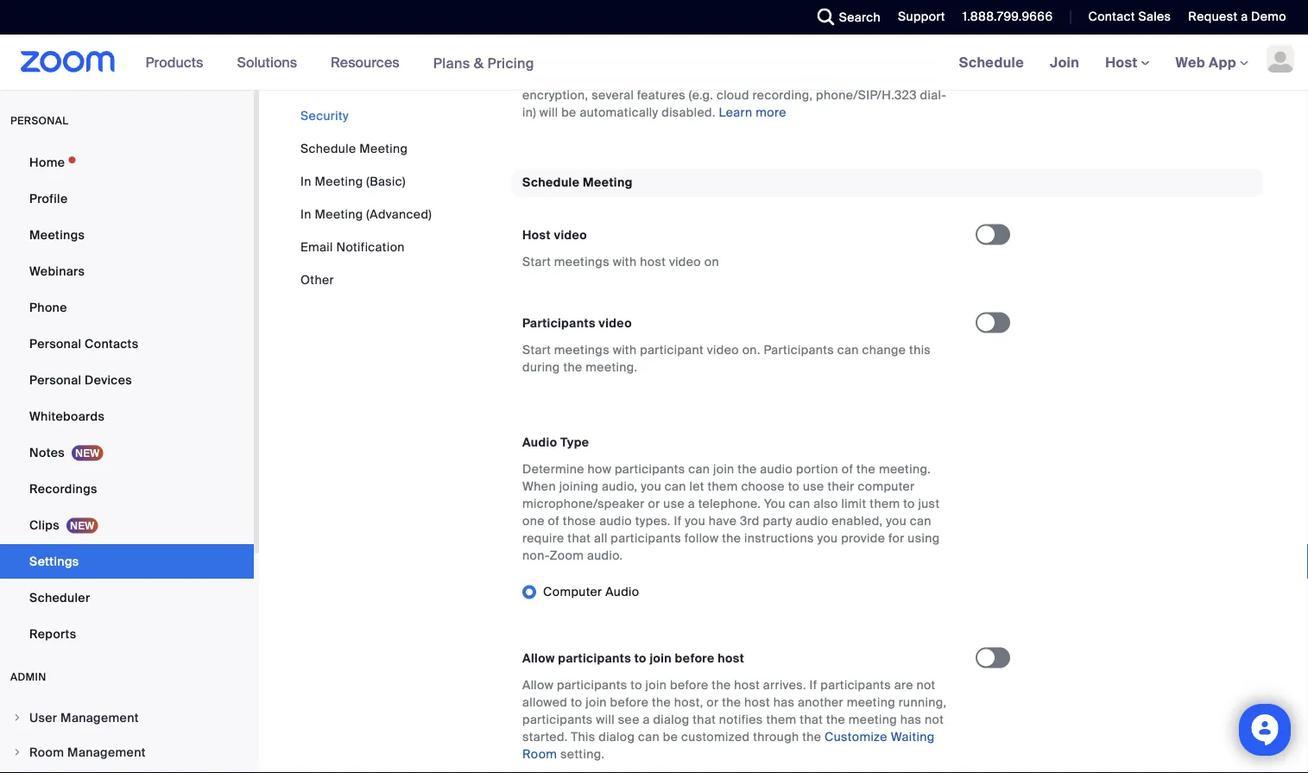 Task type: describe. For each thing, give the bounding box(es) containing it.
notifies
[[719, 712, 763, 728]]

you up follow
[[685, 513, 706, 529]]

0 vertical spatial dialog
[[653, 712, 690, 728]]

non-
[[523, 548, 550, 564]]

2 vertical spatial before
[[610, 695, 649, 711]]

will inside choose between enhanced encryption (encryption keys stored in the cloud) and end-to-end encryption (encryption keys stored on your local device) when scheduling or starting a meeting. when using end-to-end encryption, several features (e.g. cloud recording, phone/sip/h.323 dial- in) will be automatically disabled.
[[540, 104, 558, 120]]

your
[[882, 52, 907, 68]]

a left the demo
[[1241, 9, 1248, 25]]

demo
[[1252, 9, 1287, 25]]

in meeting (basic) link
[[301, 173, 406, 189]]

meeting. inside determine how participants can join the audio portion of the meeting. when joining audio, you can let them choose to use their computer microphone/speaker or use a telephone. you can also limit them to just one of those audio types. if you have 3rd party audio enabled, you can require that all participants follow the instructions you provide for using non-zoom audio.
[[879, 461, 931, 477]]

schedule meeting link
[[301, 140, 408, 156]]

email notification
[[301, 239, 405, 255]]

join link
[[1037, 35, 1093, 90]]

this
[[571, 729, 596, 745]]

using inside determine how participants can join the audio portion of the meeting. when joining audio, you can let them choose to use their computer microphone/speaker or use a telephone. you can also limit them to just one of those audio types. if you have 3rd party audio enabled, you can require that all participants follow the instructions you provide for using non-zoom audio.
[[908, 530, 940, 546]]

one
[[523, 513, 545, 529]]

room inside menu item
[[29, 744, 64, 760]]

product information navigation
[[133, 35, 548, 91]]

can left let
[[665, 479, 686, 495]]

0 vertical spatial not
[[917, 677, 936, 693]]

0 vertical spatial stored
[[852, 35, 890, 51]]

allow for allow participants to join before the host arrives. if participants are not allowed to join before the host, or the host has another meeting running, participants will see a dialog that notifies them that the meeting has not started. this dialog can be customized through the
[[523, 677, 554, 693]]

0 vertical spatial meeting
[[847, 695, 896, 711]]

1 horizontal spatial audio
[[760, 461, 793, 477]]

zoom logo image
[[21, 51, 115, 73]]

1 horizontal spatial of
[[842, 461, 854, 477]]

with for host
[[613, 254, 637, 270]]

personal menu menu
[[0, 145, 254, 653]]

join
[[1050, 53, 1080, 71]]

type
[[561, 435, 590, 451]]

profile link
[[0, 181, 254, 216]]

web app
[[1176, 53, 1237, 71]]

security
[[301, 108, 349, 124]]

0 vertical spatial (encryption
[[753, 35, 819, 51]]

audio type
[[523, 435, 590, 451]]

1.888.799.9666 button up schedule link at top right
[[963, 9, 1053, 25]]

to right allowed
[[571, 695, 583, 711]]

computer audio
[[543, 584, 640, 600]]

in
[[893, 35, 904, 51]]

phone link
[[0, 290, 254, 325]]

participants inside "start meetings with participant video on. participants can change this during the meeting."
[[764, 342, 834, 358]]

cloud)
[[523, 52, 559, 68]]

customized
[[682, 729, 750, 745]]

personal devices
[[29, 372, 132, 388]]

3rd
[[740, 513, 760, 529]]

0 vertical spatial encryption
[[687, 35, 750, 51]]

0 vertical spatial to-
[[615, 52, 632, 68]]

for
[[889, 530, 905, 546]]

1 vertical spatial to-
[[900, 70, 917, 86]]

2 vertical spatial schedule
[[523, 175, 580, 191]]

menu bar containing security
[[301, 107, 432, 289]]

0 horizontal spatial participants
[[523, 315, 596, 331]]

recordings link
[[0, 472, 254, 506]]

2 horizontal spatial audio
[[796, 513, 829, 529]]

and
[[562, 52, 584, 68]]

user management menu item
[[0, 701, 254, 734]]

reports link
[[0, 617, 254, 651]]

if inside allow participants to join before the host arrives. if participants are not allowed to join before the host, or the host has another meeting running, participants will see a dialog that notifies them that the meeting has not started. this dialog can be customized through the
[[810, 677, 818, 693]]

meetings navigation
[[946, 35, 1309, 91]]

0 horizontal spatial dialog
[[599, 729, 635, 745]]

room management menu item
[[0, 736, 254, 769]]

personal for personal contacts
[[29, 336, 81, 352]]

through
[[753, 729, 799, 745]]

customize
[[825, 729, 888, 745]]

host for host video
[[523, 227, 551, 243]]

2 horizontal spatial that
[[800, 712, 823, 728]]

products
[[146, 53, 203, 71]]

host for host
[[1106, 53, 1142, 71]]

learn more
[[719, 104, 787, 120]]

in for in meeting (advanced)
[[301, 206, 312, 222]]

1 vertical spatial use
[[664, 496, 685, 512]]

follow
[[685, 530, 719, 546]]

clips link
[[0, 508, 254, 542]]

before for host
[[675, 650, 715, 666]]

provide
[[841, 530, 886, 546]]

learn
[[719, 104, 753, 120]]

meeting for in meeting (advanced) link
[[315, 206, 363, 222]]

webinars link
[[0, 254, 254, 289]]

0 vertical spatial has
[[774, 695, 795, 711]]

participants up started.
[[523, 712, 593, 728]]

participants up audio,
[[615, 461, 685, 477]]

plans & pricing
[[433, 54, 535, 72]]

several
[[592, 87, 634, 103]]

participants down types.
[[611, 530, 682, 546]]

right image for room management
[[12, 747, 22, 758]]

email notification link
[[301, 239, 405, 255]]

be inside allow participants to join before the host arrives. if participants are not allowed to join before the host, or the host has another meeting running, participants will see a dialog that notifies them that the meeting has not started. this dialog can be customized through the
[[663, 729, 678, 745]]

to down the allow participants to join before host
[[631, 677, 643, 693]]

email
[[301, 239, 333, 255]]

to left just
[[904, 496, 915, 512]]

waiting
[[891, 729, 935, 745]]

1 vertical spatial meeting
[[849, 712, 898, 728]]

participants up allowed
[[558, 650, 631, 666]]

0 horizontal spatial them
[[708, 479, 738, 495]]

0 horizontal spatial schedule meeting
[[301, 140, 408, 156]]

allow for allow participants to join before host
[[523, 650, 555, 666]]

products button
[[146, 35, 211, 90]]

user management
[[29, 710, 139, 726]]

schedule inside meetings navigation
[[959, 53, 1024, 71]]

in for in meeting (basic)
[[301, 173, 312, 189]]

or inside allow participants to join before the host arrives. if participants are not allowed to join before the host, or the host has another meeting running, participants will see a dialog that notifies them that the meeting has not started. this dialog can be customized through the
[[707, 695, 719, 711]]

1 vertical spatial schedule meeting
[[523, 175, 633, 191]]

participants down the allow participants to join before host
[[557, 677, 628, 693]]

1 vertical spatial end-
[[872, 70, 900, 86]]

choose
[[523, 35, 568, 51]]

if inside determine how participants can join the audio portion of the meeting. when joining audio, you can let them choose to use their computer microphone/speaker or use a telephone. you can also limit them to just one of those audio types. if you have 3rd party audio enabled, you can require that all participants follow the instructions you provide for using non-zoom audio.
[[674, 513, 682, 529]]

more
[[756, 104, 787, 120]]

personal for personal devices
[[29, 372, 81, 388]]

other
[[301, 272, 334, 288]]

request
[[1189, 9, 1238, 25]]

can right you
[[789, 496, 811, 512]]

pricing
[[488, 54, 535, 72]]

1 horizontal spatial audio
[[606, 584, 640, 600]]

sales
[[1139, 9, 1172, 25]]

change
[[862, 342, 906, 358]]

video inside "start meetings with participant video on. participants can change this during the meeting."
[[707, 342, 739, 358]]

determine
[[523, 461, 585, 477]]

(basic)
[[367, 173, 406, 189]]

the inside choose between enhanced encryption (encryption keys stored in the cloud) and end-to-end encryption (encryption keys stored on your local device) when scheduling or starting a meeting. when using end-to-end encryption, several features (e.g. cloud recording, phone/sip/h.323 dial- in) will be automatically disabled.
[[907, 35, 926, 51]]

microphone/speaker
[[523, 496, 645, 512]]

allowed
[[523, 695, 568, 711]]

on inside schedule meeting element
[[705, 254, 719, 270]]

can down just
[[910, 513, 932, 529]]

computer
[[543, 584, 602, 600]]

device)
[[523, 70, 565, 86]]

a inside determine how participants can join the audio portion of the meeting. when joining audio, you can let them choose to use their computer microphone/speaker or use a telephone. you can also limit them to just one of those audio types. if you have 3rd party audio enabled, you can require that all participants follow the instructions you provide for using non-zoom audio.
[[688, 496, 695, 512]]

party
[[763, 513, 793, 529]]

meeting for in meeting (basic) 'link'
[[315, 173, 363, 189]]

meeting for the schedule meeting link
[[360, 140, 408, 156]]

how
[[588, 461, 612, 477]]

support
[[898, 9, 946, 25]]

local
[[910, 52, 938, 68]]

customize waiting room link
[[523, 729, 935, 762]]

0 horizontal spatial audio
[[523, 435, 557, 451]]

another
[[798, 695, 844, 711]]

scheduling
[[603, 70, 667, 86]]

participants video
[[523, 315, 632, 331]]

meetings
[[29, 227, 85, 243]]

meetings link
[[0, 218, 254, 252]]

1 vertical spatial encryption
[[658, 52, 720, 68]]

allow participants to join before host
[[523, 650, 745, 666]]

in meeting (basic)
[[301, 173, 406, 189]]

that inside determine how participants can join the audio portion of the meeting. when joining audio, you can let them choose to use their computer microphone/speaker or use a telephone. you can also limit them to just one of those audio types. if you have 3rd party audio enabled, you can require that all participants follow the instructions you provide for using non-zoom audio.
[[568, 530, 591, 546]]

profile
[[29, 190, 68, 206]]

clips
[[29, 517, 60, 533]]

disabled.
[[662, 104, 716, 120]]

right image for user management
[[12, 713, 22, 723]]

solutions
[[237, 53, 297, 71]]



Task type: locate. For each thing, give the bounding box(es) containing it.
0 vertical spatial audio
[[523, 435, 557, 451]]

1 horizontal spatial schedule
[[523, 175, 580, 191]]

0 horizontal spatial or
[[648, 496, 660, 512]]

them up through
[[766, 712, 797, 728]]

1 vertical spatial in
[[301, 206, 312, 222]]

0 vertical spatial on
[[864, 52, 878, 68]]

participants right on.
[[764, 342, 834, 358]]

to up see
[[635, 650, 647, 666]]

(encryption up recording,
[[753, 35, 819, 51]]

meeting down are
[[847, 695, 896, 711]]

or inside choose between enhanced encryption (encryption keys stored in the cloud) and end-to-end encryption (encryption keys stored on your local device) when scheduling or starting a meeting. when using end-to-end encryption, several features (e.g. cloud recording, phone/sip/h.323 dial- in) will be automatically disabled.
[[671, 70, 683, 86]]

has up waiting at the right bottom
[[901, 712, 922, 728]]

1 horizontal spatial or
[[671, 70, 683, 86]]

be down encryption,
[[562, 104, 577, 120]]

host button
[[1106, 53, 1150, 71]]

types.
[[636, 513, 671, 529]]

using inside choose between enhanced encryption (encryption keys stored in the cloud) and end-to-end encryption (encryption keys stored on your local device) when scheduling or starting a meeting. when using end-to-end encryption, several features (e.g. cloud recording, phone/sip/h.323 dial- in) will be automatically disabled.
[[837, 70, 869, 86]]

1 vertical spatial host
[[523, 227, 551, 243]]

1 horizontal spatial them
[[766, 712, 797, 728]]

1 horizontal spatial end
[[917, 70, 940, 86]]

1 vertical spatial end
[[917, 70, 940, 86]]

meeting. up recording,
[[745, 70, 797, 86]]

management for user management
[[61, 710, 139, 726]]

on.
[[743, 342, 761, 358]]

end up the scheduling
[[632, 52, 655, 68]]

banner containing products
[[0, 35, 1309, 91]]

start meetings with host video on
[[523, 254, 719, 270]]

0 vertical spatial them
[[708, 479, 738, 495]]

can left change
[[838, 342, 859, 358]]

audio down also
[[796, 513, 829, 529]]

0 vertical spatial will
[[540, 104, 558, 120]]

be inside choose between enhanced encryption (encryption keys stored in the cloud) and end-to-end encryption (encryption keys stored on your local device) when scheduling or starting a meeting. when using end-to-end encryption, several features (e.g. cloud recording, phone/sip/h.323 dial- in) will be automatically disabled.
[[562, 104, 577, 120]]

with inside "start meetings with participant video on. participants can change this during the meeting."
[[613, 342, 637, 358]]

in up the email
[[301, 206, 312, 222]]

will
[[540, 104, 558, 120], [596, 712, 615, 728]]

search button
[[805, 0, 885, 35]]

meetings for participants
[[554, 342, 610, 358]]

meeting up customize
[[849, 712, 898, 728]]

right image left room management
[[12, 747, 22, 758]]

schedule up the host video
[[523, 175, 580, 191]]

1 horizontal spatial to-
[[900, 70, 917, 86]]

schedule meeting up in meeting (basic) 'link'
[[301, 140, 408, 156]]

encryption
[[687, 35, 750, 51], [658, 52, 720, 68]]

personal contacts
[[29, 336, 139, 352]]

0 vertical spatial end
[[632, 52, 655, 68]]

0 horizontal spatial of
[[548, 513, 560, 529]]

0 vertical spatial be
[[562, 104, 577, 120]]

them for or
[[870, 496, 900, 512]]

1 allow from the top
[[523, 650, 555, 666]]

or inside determine how participants can join the audio portion of the meeting. when joining audio, you can let them choose to use their computer microphone/speaker or use a telephone. you can also limit them to just one of those audio types. if you have 3rd party audio enabled, you can require that all participants follow the instructions you provide for using non-zoom audio.
[[648, 496, 660, 512]]

0 horizontal spatial using
[[837, 70, 869, 86]]

meeting. up computer
[[879, 461, 931, 477]]

right image
[[12, 713, 22, 723], [12, 747, 22, 758]]

webinars
[[29, 263, 85, 279]]

end down local
[[917, 70, 940, 86]]

0 vertical spatial personal
[[29, 336, 81, 352]]

audio down audio.
[[606, 584, 640, 600]]

1 with from the top
[[613, 254, 637, 270]]

settings link
[[0, 544, 254, 579]]

0 horizontal spatial when
[[523, 479, 556, 495]]

can inside "start meetings with participant video on. participants can change this during the meeting."
[[838, 342, 859, 358]]

1 vertical spatial management
[[67, 744, 146, 760]]

the inside "start meetings with participant video on. participants can change this during the meeting."
[[564, 359, 583, 375]]

1 vertical spatial if
[[810, 677, 818, 693]]

this
[[910, 342, 931, 358]]

all
[[594, 530, 608, 546]]

end
[[632, 52, 655, 68], [917, 70, 940, 86]]

not up running,
[[917, 677, 936, 693]]

recording,
[[753, 87, 813, 103]]

1 vertical spatial not
[[925, 712, 944, 728]]

using right the for
[[908, 530, 940, 546]]

with for participant
[[613, 342, 637, 358]]

reports
[[29, 626, 76, 642]]

1 horizontal spatial using
[[908, 530, 940, 546]]

1 horizontal spatial use
[[803, 479, 825, 495]]

started.
[[523, 729, 568, 745]]

1 horizontal spatial meeting.
[[745, 70, 797, 86]]

room management
[[29, 744, 146, 760]]

telephone.
[[699, 496, 761, 512]]

0 vertical spatial allow
[[523, 650, 555, 666]]

0 vertical spatial meetings
[[554, 254, 610, 270]]

that up "customized"
[[693, 712, 716, 728]]

profile picture image
[[1267, 45, 1295, 73]]

meeting up email notification
[[315, 206, 363, 222]]

between
[[571, 35, 622, 51]]

allow
[[523, 650, 555, 666], [523, 677, 554, 693]]

scheduler link
[[0, 580, 254, 615]]

1 vertical spatial stored
[[822, 52, 860, 68]]

will left see
[[596, 712, 615, 728]]

that down those at the bottom left of the page
[[568, 530, 591, 546]]

0 vertical spatial if
[[674, 513, 682, 529]]

1 vertical spatial or
[[648, 496, 660, 512]]

meeting. down participants video
[[586, 359, 638, 375]]

when up recording,
[[800, 70, 834, 86]]

scheduler
[[29, 590, 90, 606]]

enabled,
[[832, 513, 883, 529]]

web app button
[[1176, 53, 1249, 71]]

1 vertical spatial allow
[[523, 677, 554, 693]]

of up require
[[548, 513, 560, 529]]

dial-
[[920, 87, 947, 103]]

you down enabled,
[[818, 530, 838, 546]]

0 horizontal spatial end
[[632, 52, 655, 68]]

use down portion
[[803, 479, 825, 495]]

1 start from the top
[[523, 254, 551, 270]]

0 vertical spatial when
[[800, 70, 834, 86]]

0 horizontal spatial host
[[523, 227, 551, 243]]

1 horizontal spatial will
[[596, 712, 615, 728]]

meetings for host
[[554, 254, 610, 270]]

host,
[[674, 695, 704, 711]]

participants up the another
[[821, 677, 891, 693]]

management for room management
[[67, 744, 146, 760]]

personal contacts link
[[0, 327, 254, 361]]

when inside choose between enhanced encryption (encryption keys stored in the cloud) and end-to-end encryption (encryption keys stored on your local device) when scheduling or starting a meeting. when using end-to-end encryption, several features (e.g. cloud recording, phone/sip/h.323 dial- in) will be automatically disabled.
[[800, 70, 834, 86]]

0 horizontal spatial use
[[664, 496, 685, 512]]

a down let
[[688, 496, 695, 512]]

stored left in
[[852, 35, 890, 51]]

0 horizontal spatial will
[[540, 104, 558, 120]]

start for start meetings with participant video on. participants can change this during the meeting.
[[523, 342, 551, 358]]

1 vertical spatial has
[[901, 712, 922, 728]]

1 vertical spatial audio
[[606, 584, 640, 600]]

meetings
[[554, 254, 610, 270], [554, 342, 610, 358]]

host
[[640, 254, 666, 270], [718, 650, 745, 666], [734, 677, 760, 693], [745, 695, 770, 711]]

will down encryption,
[[540, 104, 558, 120]]

1 vertical spatial meetings
[[554, 342, 610, 358]]

has
[[774, 695, 795, 711], [901, 712, 922, 728]]

use up types.
[[664, 496, 685, 512]]

2 allow from the top
[[523, 677, 554, 693]]

before for the
[[670, 677, 709, 693]]

right image left user
[[12, 713, 22, 723]]

0 vertical spatial in
[[301, 173, 312, 189]]

joining
[[559, 479, 599, 495]]

schedule meeting up the host video
[[523, 175, 633, 191]]

1 personal from the top
[[29, 336, 81, 352]]

1 horizontal spatial be
[[663, 729, 678, 745]]

when
[[800, 70, 834, 86], [523, 479, 556, 495]]

be down host,
[[663, 729, 678, 745]]

personal
[[10, 114, 69, 127]]

or right host,
[[707, 695, 719, 711]]

0 vertical spatial participants
[[523, 315, 596, 331]]

contact sales
[[1089, 9, 1172, 25]]

0 vertical spatial end-
[[587, 52, 615, 68]]

or for starting
[[671, 70, 683, 86]]

them up telephone.
[[708, 479, 738, 495]]

of
[[842, 461, 854, 477], [548, 513, 560, 529]]

computer
[[858, 479, 915, 495]]

1 meetings from the top
[[554, 254, 610, 270]]

zoom
[[550, 548, 584, 564]]

1 right image from the top
[[12, 713, 22, 723]]

0 horizontal spatial room
[[29, 744, 64, 760]]

end- down your
[[872, 70, 900, 86]]

personal down 'phone'
[[29, 336, 81, 352]]

not down running,
[[925, 712, 944, 728]]

customize waiting room
[[523, 729, 935, 762]]

join inside determine how participants can join the audio portion of the meeting. when joining audio, you can let them choose to use their computer microphone/speaker or use a telephone. you can also limit them to just one of those audio types. if you have 3rd party audio enabled, you can require that all participants follow the instructions you provide for using non-zoom audio.
[[713, 461, 735, 477]]

setting.
[[557, 746, 605, 762]]

room
[[29, 744, 64, 760], [523, 746, 557, 762]]

room down user
[[29, 744, 64, 760]]

keys up recording,
[[793, 52, 819, 68]]

in down the schedule meeting link
[[301, 173, 312, 189]]

0 horizontal spatial be
[[562, 104, 577, 120]]

use
[[803, 479, 825, 495], [664, 496, 685, 512]]

join
[[713, 461, 735, 477], [650, 650, 672, 666], [646, 677, 667, 693], [586, 695, 607, 711]]

2 horizontal spatial meeting.
[[879, 461, 931, 477]]

banner
[[0, 35, 1309, 91]]

meeting down automatically
[[583, 175, 633, 191]]

using
[[837, 70, 869, 86], [908, 530, 940, 546]]

start up during
[[523, 342, 551, 358]]

audio
[[523, 435, 557, 451], [606, 584, 640, 600]]

to down portion
[[788, 479, 800, 495]]

0 vertical spatial keys
[[822, 35, 849, 51]]

home link
[[0, 145, 254, 180]]

host inside meetings navigation
[[1106, 53, 1142, 71]]

when inside determine how participants can join the audio portion of the meeting. when joining audio, you can let them choose to use their computer microphone/speaker or use a telephone. you can also limit them to just one of those audio types. if you have 3rd party audio enabled, you can require that all participants follow the instructions you provide for using non-zoom audio.
[[523, 479, 556, 495]]

management down user management menu item
[[67, 744, 146, 760]]

require
[[523, 530, 565, 546]]

1.888.799.9666 button up join
[[950, 0, 1058, 35]]

phone/sip/h.323
[[816, 87, 917, 103]]

1 vertical spatial schedule
[[301, 140, 356, 156]]

1 horizontal spatial has
[[901, 712, 922, 728]]

0 vertical spatial use
[[803, 479, 825, 495]]

1 vertical spatial meeting.
[[586, 359, 638, 375]]

participants up during
[[523, 315, 596, 331]]

start down the host video
[[523, 254, 551, 270]]

features
[[637, 87, 686, 103]]

2 vertical spatial them
[[766, 712, 797, 728]]

2 right image from the top
[[12, 747, 22, 758]]

them down computer
[[870, 496, 900, 512]]

learn more link
[[719, 104, 787, 120]]

personal up whiteboards
[[29, 372, 81, 388]]

to- up the scheduling
[[615, 52, 632, 68]]

just
[[919, 496, 940, 512]]

2 personal from the top
[[29, 372, 81, 388]]

if up the another
[[810, 677, 818, 693]]

0 vertical spatial management
[[61, 710, 139, 726]]

1 vertical spatial before
[[670, 677, 709, 693]]

allow inside allow participants to join before the host arrives. if participants are not allowed to join before the host, or the host has another meeting running, participants will see a dialog that notifies them that the meeting has not started. this dialog can be customized through the
[[523, 677, 554, 693]]

meeting. inside "start meetings with participant video on. participants can change this during the meeting."
[[586, 359, 638, 375]]

meeting up (basic) at the left
[[360, 140, 408, 156]]

1 horizontal spatial that
[[693, 712, 716, 728]]

admin menu menu
[[0, 701, 254, 773]]

1 vertical spatial start
[[523, 342, 551, 358]]

dialog down host,
[[653, 712, 690, 728]]

1 vertical spatial will
[[596, 712, 615, 728]]

in meeting (advanced)
[[301, 206, 432, 222]]

devices
[[85, 372, 132, 388]]

1 vertical spatial be
[[663, 729, 678, 745]]

has down arrives.
[[774, 695, 795, 711]]

to- down your
[[900, 70, 917, 86]]

participant
[[640, 342, 704, 358]]

security link
[[301, 108, 349, 124]]

solutions button
[[237, 35, 305, 90]]

if
[[674, 513, 682, 529], [810, 677, 818, 693]]

1 vertical spatial of
[[548, 513, 560, 529]]

end- down between
[[587, 52, 615, 68]]

web
[[1176, 53, 1206, 71]]

that down the another
[[800, 712, 823, 728]]

can up let
[[689, 461, 710, 477]]

with left participant
[[613, 342, 637, 358]]

2 with from the top
[[613, 342, 637, 358]]

meeting
[[847, 695, 896, 711], [849, 712, 898, 728]]

0 vertical spatial of
[[842, 461, 854, 477]]

0 horizontal spatial keys
[[793, 52, 819, 68]]

0 vertical spatial host
[[1106, 53, 1142, 71]]

meeting. inside choose between enhanced encryption (encryption keys stored in the cloud) and end-to-end encryption (encryption keys stored on your local device) when scheduling or starting a meeting. when using end-to-end encryption, several features (e.g. cloud recording, phone/sip/h.323 dial- in) will be automatically disabled.
[[745, 70, 797, 86]]

will inside allow participants to join before the host arrives. if participants are not allowed to join before the host, or the host has another meeting running, participants will see a dialog that notifies them that the meeting has not started. this dialog can be customized through the
[[596, 712, 615, 728]]

home
[[29, 154, 65, 170]]

2 start from the top
[[523, 342, 551, 358]]

their
[[828, 479, 855, 495]]

1 horizontal spatial keys
[[822, 35, 849, 51]]

are
[[895, 677, 914, 693]]

you right audio,
[[641, 479, 662, 495]]

schedule down security link
[[301, 140, 356, 156]]

1 vertical spatial participants
[[764, 342, 834, 358]]

meetings down the host video
[[554, 254, 610, 270]]

2 vertical spatial or
[[707, 695, 719, 711]]

them for running,
[[766, 712, 797, 728]]

host inside schedule meeting element
[[523, 227, 551, 243]]

start for start meetings with host video on
[[523, 254, 551, 270]]

1 vertical spatial personal
[[29, 372, 81, 388]]

or up the features
[[671, 70, 683, 86]]

whiteboards
[[29, 408, 105, 424]]

1 vertical spatial keys
[[793, 52, 819, 68]]

admin
[[10, 670, 46, 684]]

enhanced
[[625, 35, 684, 51]]

or for use
[[648, 496, 660, 512]]

a right see
[[643, 712, 650, 728]]

right image inside user management menu item
[[12, 713, 22, 723]]

meeting down the schedule meeting link
[[315, 173, 363, 189]]

keys down search button
[[822, 35, 849, 51]]

room inside customize waiting room
[[523, 746, 557, 762]]

plans & pricing link
[[433, 54, 535, 72], [433, 54, 535, 72]]

1 in from the top
[[301, 173, 312, 189]]

room down started.
[[523, 746, 557, 762]]

when down determine
[[523, 479, 556, 495]]

audio up determine
[[523, 435, 557, 451]]

meetings down participants video
[[554, 342, 610, 358]]

0 horizontal spatial audio
[[600, 513, 632, 529]]

automatically
[[580, 104, 659, 120]]

on
[[864, 52, 878, 68], [705, 254, 719, 270]]

resources button
[[331, 35, 407, 90]]

right image inside room management menu item
[[12, 747, 22, 758]]

let
[[690, 479, 705, 495]]

schedule down 1.888.799.9666
[[959, 53, 1024, 71]]

arrives.
[[763, 677, 807, 693]]

(encryption
[[753, 35, 819, 51], [724, 52, 790, 68]]

audio up all
[[600, 513, 632, 529]]

if right types.
[[674, 513, 682, 529]]

0 vertical spatial before
[[675, 650, 715, 666]]

start
[[523, 254, 551, 270], [523, 342, 551, 358]]

a inside choose between enhanced encryption (encryption keys stored in the cloud) and end-to-end encryption (encryption keys stored on your local device) when scheduling or starting a meeting. when using end-to-end encryption, several features (e.g. cloud recording, phone/sip/h.323 dial- in) will be automatically disabled.
[[735, 70, 742, 86]]

1 vertical spatial them
[[870, 496, 900, 512]]

management
[[61, 710, 139, 726], [67, 744, 146, 760]]

settings
[[29, 553, 79, 569]]

stored up phone/sip/h.323 in the top of the page
[[822, 52, 860, 68]]

1 horizontal spatial room
[[523, 746, 557, 762]]

1 horizontal spatial when
[[800, 70, 834, 86]]

you up the for
[[886, 513, 907, 529]]

management up room management
[[61, 710, 139, 726]]

dialog down see
[[599, 729, 635, 745]]

dialog
[[653, 712, 690, 728], [599, 729, 635, 745]]

of up their
[[842, 461, 854, 477]]

audio up choose
[[760, 461, 793, 477]]

stored
[[852, 35, 890, 51], [822, 52, 860, 68]]

menu item
[[0, 770, 254, 773]]

0 horizontal spatial schedule
[[301, 140, 356, 156]]

0 vertical spatial or
[[671, 70, 683, 86]]

host video
[[523, 227, 587, 243]]

resources
[[331, 53, 400, 71]]

a inside allow participants to join before the host arrives. if participants are not allowed to join before the host, or the host has another meeting running, participants will see a dialog that notifies them that the meeting has not started. this dialog can be customized through the
[[643, 712, 650, 728]]

1 vertical spatial on
[[705, 254, 719, 270]]

1 horizontal spatial dialog
[[653, 712, 690, 728]]

2 horizontal spatial or
[[707, 695, 719, 711]]

2 meetings from the top
[[554, 342, 610, 358]]

1 vertical spatial (encryption
[[724, 52, 790, 68]]

2 vertical spatial meeting.
[[879, 461, 931, 477]]

personal
[[29, 336, 81, 352], [29, 372, 81, 388]]

schedule meeting element
[[512, 169, 1263, 773]]

on inside choose between enhanced encryption (encryption keys stored in the cloud) and end-to-end encryption (encryption keys stored on your local device) when scheduling or starting a meeting. when using end-to-end encryption, several features (e.g. cloud recording, phone/sip/h.323 dial- in) will be automatically disabled.
[[864, 52, 878, 68]]

1.888.799.9666
[[963, 9, 1053, 25]]

using up phone/sip/h.323 in the top of the page
[[837, 70, 869, 86]]

them inside allow participants to join before the host arrives. if participants are not allowed to join before the host, or the host has another meeting running, participants will see a dialog that notifies them that the meeting has not started. this dialog can be customized through the
[[766, 712, 797, 728]]

can inside allow participants to join before the host arrives. if participants are not allowed to join before the host, or the host has another meeting running, participants will see a dialog that notifies them that the meeting has not started. this dialog can be customized through the
[[638, 729, 660, 745]]

1 vertical spatial using
[[908, 530, 940, 546]]

2 in from the top
[[301, 206, 312, 222]]

start inside "start meetings with participant video on. participants can change this during the meeting."
[[523, 342, 551, 358]]

(encryption up cloud
[[724, 52, 790, 68]]

1 horizontal spatial participants
[[764, 342, 834, 358]]

contact
[[1089, 9, 1136, 25]]

meetings inside "start meetings with participant video on. participants can change this during the meeting."
[[554, 342, 610, 358]]

0 vertical spatial schedule meeting
[[301, 140, 408, 156]]

2 horizontal spatial them
[[870, 496, 900, 512]]

menu bar
[[301, 107, 432, 289]]



Task type: vqa. For each thing, say whether or not it's contained in the screenshot.
add image at the top of the page
no



